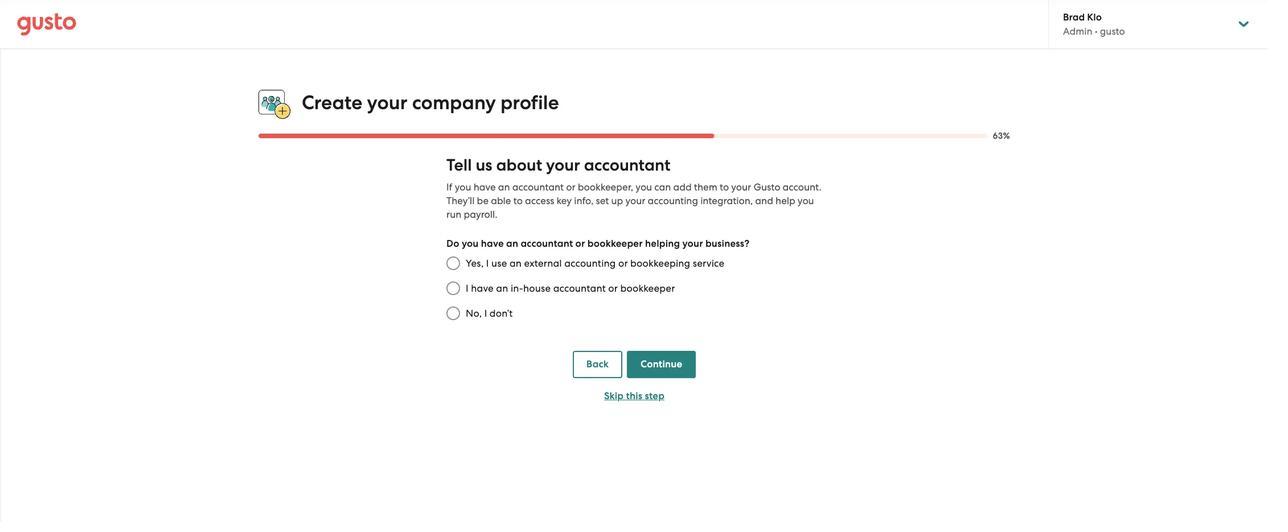 Task type: vqa. For each thing, say whether or not it's contained in the screenshot.
Continue on the bottom right of page
yes



Task type: locate. For each thing, give the bounding box(es) containing it.
an for yes,
[[510, 258, 522, 269]]

or up key
[[566, 182, 575, 193]]

house
[[523, 283, 551, 295]]

or down do you have an accountant or bookkeeper helping your business?
[[618, 258, 628, 269]]

have up be at top left
[[474, 182, 496, 193]]

I have an in-house accountant or bookkeeper radio
[[441, 276, 466, 301]]

have up use
[[481, 238, 504, 250]]

accounting down do you have an accountant or bookkeeper helping your business?
[[564, 258, 616, 269]]

tell
[[446, 156, 472, 176]]

have inside if you have an accountant or bookkeeper, you can add them to your gusto account. they'll be able to access key info, set up your accounting integration, and help you run payroll.
[[474, 182, 496, 193]]

gusto
[[1100, 26, 1125, 37]]

back link
[[573, 351, 622, 379]]

0 vertical spatial i
[[486, 258, 489, 269]]

i up no,
[[466, 283, 469, 295]]

bookkeeper
[[588, 238, 643, 250], [620, 283, 675, 295]]

accountant up bookkeeper,
[[584, 156, 671, 176]]

bookkeeper down 'bookkeeping'
[[620, 283, 675, 295]]

an up able
[[498, 182, 510, 193]]

or
[[566, 182, 575, 193], [575, 238, 585, 250], [618, 258, 628, 269], [608, 283, 618, 295]]

Yes, I use an external accounting or bookkeeping service radio
[[441, 251, 466, 276]]

i
[[486, 258, 489, 269], [466, 283, 469, 295], [484, 308, 487, 320]]

business?
[[706, 238, 750, 250]]

don't
[[490, 308, 513, 320]]

in-
[[511, 283, 523, 295]]

to up integration,
[[720, 182, 729, 193]]

accountant inside if you have an accountant or bookkeeper, you can add them to your gusto account. they'll be able to access key info, set up your accounting integration, and help you run payroll.
[[512, 182, 564, 193]]

klo
[[1087, 11, 1102, 23]]

and
[[755, 195, 773, 207]]

accountant for do you have an accountant or bookkeeper helping your business?
[[521, 238, 573, 250]]

an left in- on the left
[[496, 283, 508, 295]]

use
[[491, 258, 507, 269]]

this
[[626, 391, 643, 403]]

do
[[446, 238, 459, 250]]

access
[[525, 195, 554, 207]]

0 vertical spatial have
[[474, 182, 496, 193]]

up
[[611, 195, 623, 207]]

to
[[720, 182, 729, 193], [513, 195, 523, 207]]

•
[[1095, 26, 1098, 37]]

an
[[498, 182, 510, 193], [506, 238, 518, 250], [510, 258, 522, 269], [496, 283, 508, 295]]

you
[[455, 182, 471, 193], [636, 182, 652, 193], [798, 195, 814, 207], [462, 238, 479, 250]]

info,
[[574, 195, 594, 207]]

helping
[[645, 238, 680, 250]]

an up use
[[506, 238, 518, 250]]

able
[[491, 195, 511, 207]]

i right no,
[[484, 308, 487, 320]]

have for have
[[481, 238, 504, 250]]

help
[[776, 195, 795, 207]]

about
[[496, 156, 542, 176]]

brad klo admin • gusto
[[1063, 11, 1125, 37]]

key
[[557, 195, 572, 207]]

your right "create"
[[367, 91, 407, 114]]

you right the do
[[462, 238, 479, 250]]

i for yes,
[[486, 258, 489, 269]]

an inside if you have an accountant or bookkeeper, you can add them to your gusto account. they'll be able to access key info, set up your accounting integration, and help you run payroll.
[[498, 182, 510, 193]]

or down yes, i use an external accounting or bookkeeping service
[[608, 283, 618, 295]]

accounting
[[648, 195, 698, 207], [564, 258, 616, 269]]

bookkeeper up yes, i use an external accounting or bookkeeping service
[[588, 238, 643, 250]]

accountant up external at the left
[[521, 238, 573, 250]]

service
[[693, 258, 725, 269]]

1 vertical spatial to
[[513, 195, 523, 207]]

your up service
[[682, 238, 703, 250]]

company
[[412, 91, 496, 114]]

have
[[474, 182, 496, 193], [481, 238, 504, 250], [471, 283, 494, 295]]

yes, i use an external accounting or bookkeeping service
[[466, 258, 725, 269]]

bookkeeping
[[630, 258, 690, 269]]

i left use
[[486, 258, 489, 269]]

1 vertical spatial have
[[481, 238, 504, 250]]

to right able
[[513, 195, 523, 207]]

an for if
[[498, 182, 510, 193]]

create your company profile
[[302, 91, 559, 114]]

2 vertical spatial i
[[484, 308, 487, 320]]

an right use
[[510, 258, 522, 269]]

accountant for tell us about your accountant
[[584, 156, 671, 176]]

accounting down "add"
[[648, 195, 698, 207]]

skip this step button
[[573, 383, 696, 411]]

your up integration,
[[731, 182, 751, 193]]

accountant up access
[[512, 182, 564, 193]]

back
[[586, 359, 609, 371]]

63%
[[993, 131, 1010, 141]]

accountant
[[584, 156, 671, 176], [512, 182, 564, 193], [521, 238, 573, 250], [553, 283, 606, 295]]

your
[[367, 91, 407, 114], [546, 156, 580, 176], [731, 182, 751, 193], [626, 195, 645, 207], [682, 238, 703, 250]]

have up no, i don't
[[471, 283, 494, 295]]

add
[[673, 182, 692, 193]]

yes,
[[466, 258, 484, 269]]

0 vertical spatial accounting
[[648, 195, 698, 207]]

1 horizontal spatial to
[[720, 182, 729, 193]]

0 horizontal spatial accounting
[[564, 258, 616, 269]]

bookkeeper,
[[578, 182, 633, 193]]

an for do
[[506, 238, 518, 250]]

or inside if you have an accountant or bookkeeper, you can add them to your gusto account. they'll be able to access key info, set up your accounting integration, and help you run payroll.
[[566, 182, 575, 193]]

1 horizontal spatial accounting
[[648, 195, 698, 207]]



Task type: describe. For each thing, give the bounding box(es) containing it.
create
[[302, 91, 362, 114]]

you right 'if'
[[455, 182, 471, 193]]

no, i don't
[[466, 308, 513, 320]]

accounting inside if you have an accountant or bookkeeper, you can add them to your gusto account. they'll be able to access key info, set up your accounting integration, and help you run payroll.
[[648, 195, 698, 207]]

0 vertical spatial to
[[720, 182, 729, 193]]

or up yes, i use an external accounting or bookkeeping service
[[575, 238, 585, 250]]

1 vertical spatial bookkeeper
[[620, 283, 675, 295]]

tell us about your accountant
[[446, 156, 671, 176]]

they'll
[[446, 195, 475, 207]]

skip
[[604, 391, 624, 403]]

0 horizontal spatial to
[[513, 195, 523, 207]]

have for about
[[474, 182, 496, 193]]

1 vertical spatial i
[[466, 283, 469, 295]]

skip this step
[[604, 391, 665, 403]]

admin
[[1063, 26, 1093, 37]]

no,
[[466, 308, 482, 320]]

run
[[446, 209, 461, 220]]

integration,
[[701, 195, 753, 207]]

be
[[477, 195, 489, 207]]

1 vertical spatial accounting
[[564, 258, 616, 269]]

payroll.
[[464, 209, 497, 220]]

2 vertical spatial have
[[471, 283, 494, 295]]

your right the up
[[626, 195, 645, 207]]

you down account.
[[798, 195, 814, 207]]

your up key
[[546, 156, 580, 176]]

them
[[694, 182, 717, 193]]

you left the can
[[636, 182, 652, 193]]

i for no,
[[484, 308, 487, 320]]

set
[[596, 195, 609, 207]]

us
[[476, 156, 492, 176]]

profile
[[500, 91, 559, 114]]

accountant down yes, i use an external accounting or bookkeeping service
[[553, 283, 606, 295]]

0 vertical spatial bookkeeper
[[588, 238, 643, 250]]

home image
[[17, 13, 76, 36]]

continue button
[[627, 351, 696, 379]]

brad
[[1063, 11, 1085, 23]]

account.
[[783, 182, 822, 193]]

can
[[654, 182, 671, 193]]

if
[[446, 182, 452, 193]]

step
[[645, 391, 665, 403]]

if you have an accountant or bookkeeper, you can add them to your gusto account. they'll be able to access key info, set up your accounting integration, and help you run payroll.
[[446, 182, 822, 220]]

do you have an accountant or bookkeeper helping your business?
[[446, 238, 750, 250]]

continue
[[641, 359, 682, 371]]

i have an in-house accountant or bookkeeper
[[466, 283, 675, 295]]

external
[[524, 258, 562, 269]]

No, I don't radio
[[441, 301, 466, 326]]

accountant for if you have an accountant or bookkeeper, you can add them to your gusto account. they'll be able to access key info, set up your accounting integration, and help you run payroll.
[[512, 182, 564, 193]]

gusto
[[754, 182, 780, 193]]



